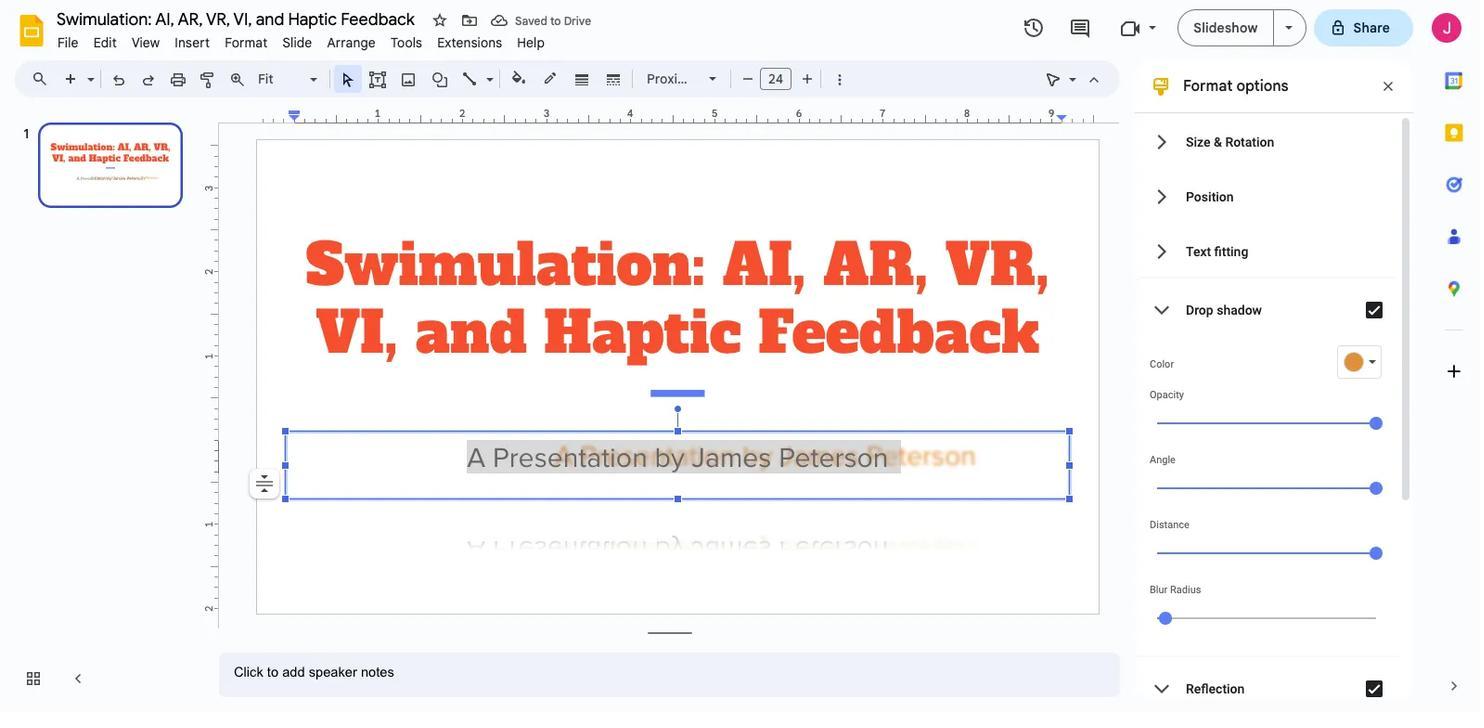 Task type: vqa. For each thing, say whether or not it's contained in the screenshot.
color
yes



Task type: locate. For each thing, give the bounding box(es) containing it.
format inside format menu item
[[225, 34, 268, 51]]

help
[[517, 34, 545, 51]]

blur radius slider
[[1150, 596, 1384, 639]]

1 vertical spatial format
[[1184, 77, 1233, 96]]

format
[[225, 34, 268, 51], [1184, 77, 1233, 96]]

opacity slider
[[1150, 401, 1384, 444]]

select line image
[[482, 67, 494, 73]]

border color: transparent image
[[540, 66, 561, 90]]

&
[[1214, 134, 1223, 149]]

slide
[[283, 34, 312, 51]]

shadow
[[1217, 303, 1263, 318]]

menu bar
[[50, 24, 553, 55]]

border dash option
[[603, 66, 624, 92]]

slide menu item
[[275, 32, 320, 54]]

text fitting
[[1187, 244, 1249, 259]]

shape image
[[429, 66, 451, 92]]

color
[[1150, 358, 1175, 370]]

position
[[1187, 189, 1234, 204]]

reflection
[[1187, 681, 1245, 696]]

menu bar inside menu bar banner
[[50, 24, 553, 55]]

fill color: transparent image
[[508, 66, 530, 90]]

format for format options
[[1184, 77, 1233, 96]]

options
[[1237, 77, 1289, 96]]

option
[[250, 469, 279, 499]]

size & rotation
[[1187, 134, 1275, 149]]

menu bar banner
[[0, 0, 1481, 712]]

slideshow button
[[1178, 9, 1274, 46]]

text fitting tab
[[1135, 224, 1399, 279]]

format down rename text field
[[225, 34, 268, 51]]

tab list
[[1429, 55, 1481, 660]]

Font size text field
[[761, 68, 791, 90]]

format options section
[[1135, 60, 1414, 712]]

left margin image
[[258, 109, 300, 123]]

share
[[1354, 19, 1391, 36]]

0 vertical spatial format
[[225, 34, 268, 51]]

navigation
[[0, 105, 204, 712]]

arrange menu item
[[320, 32, 383, 54]]

blur radius
[[1150, 584, 1202, 596]]

Rename text field
[[50, 7, 425, 30]]

format left options
[[1184, 77, 1233, 96]]

opacity
[[1150, 389, 1185, 401]]

file
[[58, 34, 79, 51]]

file menu item
[[50, 32, 86, 54]]

to
[[551, 13, 561, 27]]

nova
[[700, 71, 731, 87]]

Toggle shadow checkbox
[[1356, 292, 1394, 329]]

extensions menu item
[[430, 32, 510, 54]]

0 horizontal spatial format
[[225, 34, 268, 51]]

distance
[[1150, 519, 1190, 531]]

drop
[[1187, 303, 1214, 318]]

navigation inside format options application
[[0, 105, 204, 712]]

menu bar containing file
[[50, 24, 553, 55]]

proxima
[[647, 71, 696, 87]]

format inside format options section
[[1184, 77, 1233, 96]]

1 horizontal spatial format
[[1184, 77, 1233, 96]]

new slide with layout image
[[83, 67, 95, 73]]

presentation options image
[[1285, 26, 1293, 30]]

radius
[[1171, 584, 1202, 596]]

distance image
[[1370, 547, 1383, 560]]



Task type: describe. For each thing, give the bounding box(es) containing it.
Font size field
[[760, 68, 799, 95]]

Zoom text field
[[255, 66, 307, 92]]

saved to drive
[[515, 13, 592, 27]]

angle
[[1150, 454, 1176, 466]]

border weight option
[[571, 66, 593, 92]]

Zoom field
[[253, 66, 326, 93]]

view menu item
[[124, 32, 167, 54]]

help menu item
[[510, 32, 553, 54]]

position tab
[[1135, 169, 1399, 224]]

Menus field
[[23, 66, 64, 92]]

rotation
[[1226, 134, 1275, 149]]

reflection tab
[[1135, 657, 1399, 712]]

edit
[[93, 34, 117, 51]]

Toggle reflection checkbox
[[1356, 670, 1394, 707]]

tab list inside menu bar banner
[[1429, 55, 1481, 660]]

blur radius image
[[1160, 612, 1173, 625]]

format options application
[[0, 0, 1481, 712]]

extensions
[[437, 34, 503, 51]]

insert menu item
[[167, 32, 217, 54]]

drop shadow
[[1187, 303, 1263, 318]]

angle slider
[[1150, 466, 1384, 509]]

share button
[[1314, 9, 1414, 46]]

angle image
[[1370, 482, 1383, 495]]

insert
[[175, 34, 210, 51]]

blur
[[1150, 584, 1168, 596]]

opacity image
[[1370, 417, 1383, 430]]

Star checkbox
[[427, 7, 453, 33]]

saved
[[515, 13, 548, 27]]

proxima nova
[[647, 71, 731, 87]]

distance slider
[[1150, 531, 1384, 574]]

slideshow
[[1194, 19, 1258, 36]]

mode and view toolbar
[[1039, 60, 1109, 97]]

edit menu item
[[86, 32, 124, 54]]

drop shadow tab
[[1135, 279, 1399, 342]]

fitting
[[1215, 244, 1249, 259]]

insert image image
[[398, 66, 419, 92]]

right margin image
[[1057, 109, 1099, 123]]

size
[[1187, 134, 1211, 149]]

tools
[[391, 34, 423, 51]]

format for format
[[225, 34, 268, 51]]

size & rotation tab
[[1135, 114, 1399, 169]]

font list. proxima nova selected. option
[[647, 66, 731, 92]]

main toolbar
[[55, 65, 854, 95]]

format options
[[1184, 77, 1289, 96]]

text
[[1187, 244, 1212, 259]]

saved to drive button
[[486, 7, 596, 33]]

arrange
[[327, 34, 376, 51]]

format menu item
[[217, 32, 275, 54]]

drive
[[564, 13, 592, 27]]

view
[[132, 34, 160, 51]]

shrink text on overflow image
[[252, 471, 278, 497]]

tools menu item
[[383, 32, 430, 54]]



